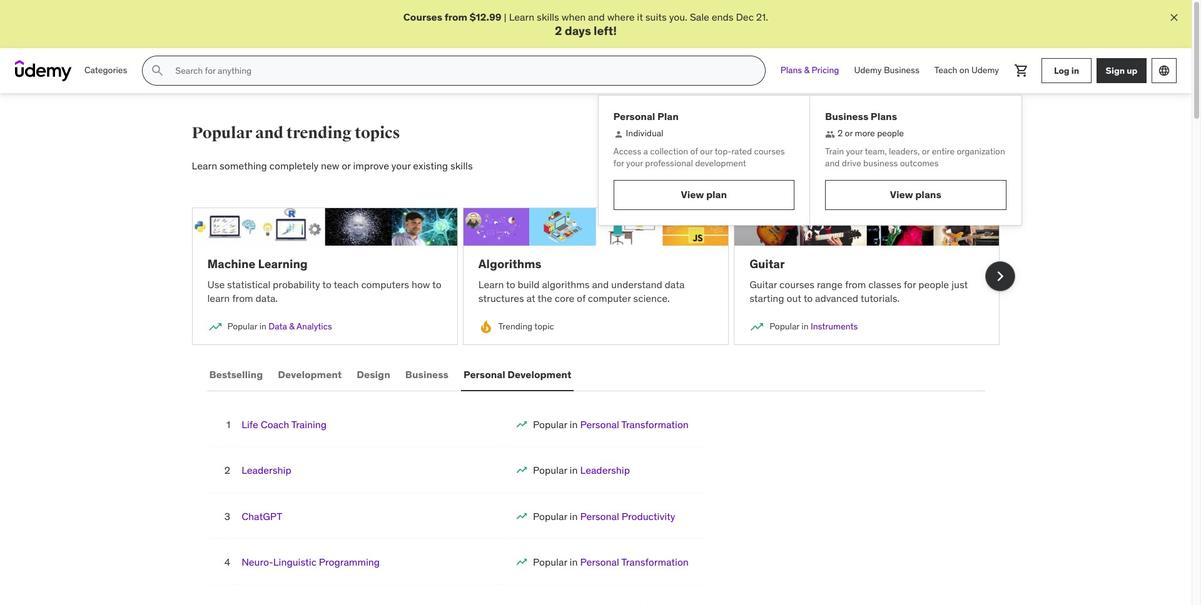 Task type: describe. For each thing, give the bounding box(es) containing it.
1 udemy from the left
[[855, 65, 882, 76]]

data
[[269, 321, 287, 332]]

analytics
[[297, 321, 332, 332]]

personal up individual
[[614, 110, 656, 123]]

transformation for life coach training
[[622, 419, 689, 431]]

view plan
[[681, 189, 727, 201]]

access
[[614, 146, 642, 157]]

to inside the guitar courses range from classes for people just starting out to advanced tutorials.
[[804, 292, 813, 305]]

in down popular in personal productivity
[[570, 556, 578, 569]]

something
[[220, 159, 267, 172]]

days
[[565, 23, 591, 38]]

2 or more people
[[838, 128, 904, 139]]

completely
[[270, 159, 319, 172]]

courses from $12.99 | learn skills when and where it suits you. sale ends dec 21. 2 days left!
[[404, 11, 769, 38]]

improve
[[353, 159, 389, 172]]

personal for chatgpt
[[580, 511, 620, 523]]

2 leadership link from the left
[[580, 465, 630, 477]]

the
[[538, 292, 553, 305]]

on
[[960, 65, 970, 76]]

a
[[644, 146, 648, 157]]

business for business
[[405, 369, 449, 381]]

guitar for guitar
[[750, 257, 785, 272]]

people inside the guitar courses range from classes for people just starting out to advanced tutorials.
[[919, 278, 950, 291]]

popular in image for chatgpt
[[516, 511, 528, 523]]

carousel element
[[192, 193, 1015, 360]]

at
[[527, 292, 536, 305]]

next image
[[990, 267, 1010, 287]]

personal development button
[[461, 360, 574, 391]]

2 for 2 or more people
[[838, 128, 843, 139]]

personal for neuro-linguistic programming
[[580, 556, 620, 569]]

trending topic image
[[479, 320, 494, 335]]

courses inside the guitar courses range from classes for people just starting out to advanced tutorials.
[[780, 278, 815, 291]]

business inside udemy business link
[[884, 65, 920, 76]]

sale
[[690, 11, 710, 23]]

1 horizontal spatial &
[[805, 65, 810, 76]]

3
[[225, 511, 230, 523]]

drive
[[842, 158, 862, 169]]

in down 'popular in leadership' on the bottom of the page
[[570, 511, 578, 523]]

or for drive
[[922, 146, 930, 157]]

2 udemy from the left
[[972, 65, 1000, 76]]

personal for life coach training
[[580, 419, 620, 431]]

of inside access a collection of our top-rated courses for your professional development
[[691, 146, 698, 157]]

view for view plans
[[890, 189, 914, 201]]

popular in personal transformation for neuro-linguistic programming
[[533, 556, 689, 569]]

structures
[[479, 292, 524, 305]]

0 horizontal spatial your
[[392, 159, 411, 172]]

sign up link
[[1097, 58, 1147, 83]]

transformation for neuro-linguistic programming
[[622, 556, 689, 569]]

log in
[[1055, 65, 1080, 76]]

personal inside personal development button
[[464, 369, 506, 381]]

cell for neuro-linguistic programming
[[533, 556, 689, 569]]

trending
[[499, 321, 533, 332]]

teach on udemy link
[[927, 56, 1007, 86]]

instruments link
[[811, 321, 858, 332]]

21.
[[756, 11, 769, 23]]

popular in personal productivity
[[533, 511, 676, 523]]

plans & pricing link
[[773, 56, 847, 86]]

submit search image
[[150, 63, 165, 78]]

top-
[[715, 146, 732, 157]]

& inside carousel element
[[289, 321, 295, 332]]

collection
[[650, 146, 689, 157]]

productivity
[[622, 511, 676, 523]]

leaders,
[[889, 146, 920, 157]]

pricing
[[812, 65, 840, 76]]

2 inside courses from $12.99 | learn skills when and where it suits you. sale ends dec 21. 2 days left!
[[555, 23, 562, 38]]

|
[[504, 11, 507, 23]]

out
[[787, 292, 802, 305]]

1 leadership from the left
[[242, 465, 291, 477]]

plans
[[916, 189, 942, 201]]

classes
[[869, 278, 902, 291]]

algorithms
[[479, 257, 542, 272]]

organization
[[957, 146, 1006, 157]]

or for skills
[[342, 159, 351, 172]]

skills inside courses from $12.99 | learn skills when and where it suits you. sale ends dec 21. 2 days left!
[[537, 11, 559, 23]]

data & analytics link
[[269, 321, 332, 332]]

rated
[[732, 146, 752, 157]]

categories button
[[77, 56, 135, 86]]

programming
[[319, 556, 380, 569]]

view plans
[[890, 189, 942, 201]]

trending topic
[[499, 321, 554, 332]]

starting
[[750, 292, 785, 305]]

existing
[[413, 159, 448, 172]]

guitar for guitar courses range from classes for people just starting out to advanced tutorials.
[[750, 278, 777, 291]]

development button
[[276, 360, 344, 391]]

and inside courses from $12.99 | learn skills when and where it suits you. sale ends dec 21. 2 days left!
[[588, 11, 605, 23]]

sign
[[1106, 65, 1125, 76]]

learn for algorithms
[[479, 278, 504, 291]]

udemy business link
[[847, 56, 927, 86]]

in up popular in personal productivity
[[570, 465, 578, 477]]

business
[[864, 158, 898, 169]]

udemy image
[[15, 60, 72, 81]]

business for business plans
[[826, 110, 869, 123]]

algorithms
[[542, 278, 590, 291]]

life coach training link
[[242, 419, 327, 431]]

access a collection of our top-rated courses for your professional development
[[614, 146, 785, 169]]

when
[[562, 11, 586, 23]]

range
[[817, 278, 843, 291]]

machine learning
[[207, 257, 308, 272]]

for inside access a collection of our top-rated courses for your professional development
[[614, 158, 624, 169]]

1 leadership link from the left
[[242, 465, 291, 477]]

and inside learn to build algorithms and understand data structures at the core of computer science.
[[592, 278, 609, 291]]

close image
[[1168, 11, 1181, 24]]

business plans
[[826, 110, 898, 123]]

for inside the guitar courses range from classes for people just starting out to advanced tutorials.
[[904, 278, 917, 291]]

1 vertical spatial skills
[[451, 159, 473, 172]]

your inside "train your team, leaders, or entire organization and drive business outcomes"
[[846, 146, 863, 157]]

view plan link
[[614, 180, 795, 210]]

plan
[[658, 110, 679, 123]]

data
[[665, 278, 685, 291]]

learn something completely new or improve your existing skills
[[192, 159, 473, 172]]

personal plan
[[614, 110, 679, 123]]

business button
[[403, 360, 451, 391]]

just
[[952, 278, 968, 291]]

log in link
[[1042, 58, 1092, 83]]

how
[[412, 278, 430, 291]]

shopping cart with 0 items image
[[1015, 63, 1030, 78]]

topics
[[355, 123, 400, 143]]

1 vertical spatial plans
[[871, 110, 898, 123]]



Task type: vqa. For each thing, say whether or not it's contained in the screenshot.
xsmall image within Database Design & Development link
no



Task type: locate. For each thing, give the bounding box(es) containing it.
plans left pricing
[[781, 65, 802, 76]]

2 horizontal spatial your
[[846, 146, 863, 157]]

1 vertical spatial learn
[[192, 159, 217, 172]]

popular in personal transformation down popular in personal productivity
[[533, 556, 689, 569]]

3 popular in image from the top
[[516, 511, 528, 523]]

1 popular in image from the top
[[516, 419, 528, 431]]

1 vertical spatial or
[[922, 146, 930, 157]]

development
[[278, 369, 342, 381], [508, 369, 572, 381]]

0 horizontal spatial leadership
[[242, 465, 291, 477]]

machine
[[207, 257, 256, 272]]

leadership up popular in personal productivity
[[580, 465, 630, 477]]

from
[[445, 11, 468, 23], [845, 278, 866, 291], [232, 292, 253, 305]]

2 transformation from the top
[[622, 556, 689, 569]]

individual
[[626, 128, 664, 139]]

0 vertical spatial from
[[445, 11, 468, 23]]

popular in data & analytics
[[228, 321, 332, 332]]

2 popular in personal transformation from the top
[[533, 556, 689, 569]]

from inside courses from $12.99 | learn skills when and where it suits you. sale ends dec 21. 2 days left!
[[445, 11, 468, 23]]

view left plans
[[890, 189, 914, 201]]

teach on udemy
[[935, 65, 1000, 76]]

& left pricing
[[805, 65, 810, 76]]

guitar inside the guitar courses range from classes for people just starting out to advanced tutorials.
[[750, 278, 777, 291]]

business left teach
[[884, 65, 920, 76]]

1 horizontal spatial for
[[904, 278, 917, 291]]

teach
[[935, 65, 958, 76]]

people left just
[[919, 278, 950, 291]]

design button
[[354, 360, 393, 391]]

your left existing
[[392, 159, 411, 172]]

0 horizontal spatial plans
[[781, 65, 802, 76]]

popular in image for guitar
[[750, 320, 765, 335]]

learn inside courses from $12.99 | learn skills when and where it suits you. sale ends dec 21. 2 days left!
[[509, 11, 535, 23]]

ends
[[712, 11, 734, 23]]

view left plan
[[681, 189, 704, 201]]

0 horizontal spatial development
[[278, 369, 342, 381]]

to
[[323, 278, 332, 291], [433, 278, 442, 291], [506, 278, 515, 291], [804, 292, 813, 305]]

0 vertical spatial or
[[845, 128, 853, 139]]

science.
[[634, 292, 670, 305]]

learn right '|'
[[509, 11, 535, 23]]

1 horizontal spatial leadership
[[580, 465, 630, 477]]

courses
[[754, 146, 785, 157], [780, 278, 815, 291]]

Search for anything text field
[[173, 60, 750, 81]]

1 vertical spatial business
[[826, 110, 869, 123]]

small image for personal plan
[[614, 128, 626, 141]]

2 for 2
[[225, 465, 230, 477]]

in up 'popular in leadership' on the bottom of the page
[[570, 419, 578, 431]]

left!
[[594, 23, 617, 38]]

plans up 2 or more people
[[871, 110, 898, 123]]

1 vertical spatial courses
[[780, 278, 815, 291]]

of right core
[[577, 292, 586, 305]]

0 vertical spatial 2
[[555, 23, 562, 38]]

small image up the access
[[614, 128, 626, 141]]

1 vertical spatial 2
[[838, 128, 843, 139]]

plan
[[707, 189, 727, 201]]

popular in instruments
[[770, 321, 858, 332]]

and up 'completely'
[[255, 123, 284, 143]]

2 left 'days'
[[555, 23, 562, 38]]

train
[[826, 146, 844, 157]]

1 guitar from the top
[[750, 257, 785, 272]]

bestselling button
[[207, 360, 266, 391]]

and up left!
[[588, 11, 605, 23]]

0 horizontal spatial or
[[342, 159, 351, 172]]

2 vertical spatial from
[[232, 292, 253, 305]]

business inside business button
[[405, 369, 449, 381]]

cell for life coach training
[[533, 419, 689, 431]]

learn up structures
[[479, 278, 504, 291]]

computers
[[361, 278, 409, 291]]

0 vertical spatial courses
[[754, 146, 785, 157]]

0 horizontal spatial &
[[289, 321, 295, 332]]

1 popular in personal transformation from the top
[[533, 419, 689, 431]]

1 vertical spatial for
[[904, 278, 917, 291]]

1 horizontal spatial small image
[[826, 128, 838, 141]]

or inside "train your team, leaders, or entire organization and drive business outcomes"
[[922, 146, 930, 157]]

leadership up chatgpt in the bottom left of the page
[[242, 465, 291, 477]]

personal transformation link for neuro-linguistic programming
[[580, 556, 689, 569]]

for right classes
[[904, 278, 917, 291]]

2 up train
[[838, 128, 843, 139]]

2 horizontal spatial learn
[[509, 11, 535, 23]]

for down the access
[[614, 158, 624, 169]]

people up leaders,
[[878, 128, 904, 139]]

1 horizontal spatial people
[[919, 278, 950, 291]]

popular in image for life coach training
[[516, 419, 528, 431]]

sign up
[[1106, 65, 1138, 76]]

3 cell from the top
[[533, 511, 676, 523]]

popular in image
[[207, 320, 222, 335], [750, 320, 765, 335]]

2 vertical spatial business
[[405, 369, 449, 381]]

udemy right on
[[972, 65, 1000, 76]]

view inside view plan link
[[681, 189, 704, 201]]

neuro-linguistic programming
[[242, 556, 380, 569]]

0 horizontal spatial udemy
[[855, 65, 882, 76]]

or right new
[[342, 159, 351, 172]]

1 horizontal spatial of
[[691, 146, 698, 157]]

1 horizontal spatial popular in image
[[750, 320, 765, 335]]

1 horizontal spatial from
[[445, 11, 468, 23]]

cell for chatgpt
[[533, 511, 676, 523]]

from down statistical
[[232, 292, 253, 305]]

popular in personal transformation up 'popular in leadership' on the bottom of the page
[[533, 419, 689, 431]]

to right how
[[433, 278, 442, 291]]

categories
[[84, 65, 127, 76]]

0 horizontal spatial of
[[577, 292, 586, 305]]

1 horizontal spatial learn
[[479, 278, 504, 291]]

popular
[[192, 123, 252, 143], [228, 321, 257, 332], [770, 321, 800, 332], [533, 419, 568, 431], [533, 465, 568, 477], [533, 511, 568, 523], [533, 556, 568, 569]]

learning
[[258, 257, 308, 272]]

1 vertical spatial people
[[919, 278, 950, 291]]

0 horizontal spatial business
[[405, 369, 449, 381]]

view plans link
[[826, 180, 1007, 210]]

in left instruments link
[[802, 321, 809, 332]]

chatgpt
[[242, 511, 282, 523]]

learn
[[509, 11, 535, 23], [192, 159, 217, 172], [479, 278, 504, 291]]

1 horizontal spatial udemy
[[972, 65, 1000, 76]]

training
[[291, 419, 327, 431]]

1 horizontal spatial plans
[[871, 110, 898, 123]]

popular and trending topics
[[192, 123, 400, 143]]

1 horizontal spatial 2
[[555, 23, 562, 38]]

courses inside access a collection of our top-rated courses for your professional development
[[754, 146, 785, 157]]

or
[[845, 128, 853, 139], [922, 146, 930, 157], [342, 159, 351, 172]]

view
[[681, 189, 704, 201], [890, 189, 914, 201]]

0 horizontal spatial small image
[[614, 128, 626, 141]]

0 vertical spatial people
[[878, 128, 904, 139]]

linguistic
[[273, 556, 317, 569]]

train your team, leaders, or entire organization and drive business outcomes
[[826, 146, 1006, 169]]

development down "analytics"
[[278, 369, 342, 381]]

from left $12.99
[[445, 11, 468, 23]]

courses right rated
[[754, 146, 785, 157]]

new
[[321, 159, 340, 172]]

1 view from the left
[[681, 189, 704, 201]]

2 popular in image from the top
[[516, 465, 528, 477]]

1 vertical spatial &
[[289, 321, 295, 332]]

learn to build algorithms and understand data structures at the core of computer science.
[[479, 278, 685, 305]]

1 horizontal spatial your
[[627, 158, 643, 169]]

2 small image from the left
[[826, 128, 838, 141]]

in left data
[[260, 321, 267, 332]]

log
[[1055, 65, 1070, 76]]

small image
[[614, 128, 626, 141], [826, 128, 838, 141]]

small image up train
[[826, 128, 838, 141]]

1 small image from the left
[[614, 128, 626, 141]]

2 popular in image from the left
[[750, 320, 765, 335]]

and inside "train your team, leaders, or entire organization and drive business outcomes"
[[826, 158, 840, 169]]

cell for leadership
[[533, 465, 630, 477]]

1 vertical spatial popular in personal transformation
[[533, 556, 689, 569]]

1 vertical spatial personal transformation link
[[580, 556, 689, 569]]

personal down trending topic icon
[[464, 369, 506, 381]]

1 horizontal spatial skills
[[537, 11, 559, 23]]

guitar courses range from classes for people just starting out to advanced tutorials.
[[750, 278, 968, 305]]

suits
[[646, 11, 667, 23]]

1 horizontal spatial leadership link
[[580, 465, 630, 477]]

choose a language image
[[1158, 65, 1171, 77]]

2 horizontal spatial from
[[845, 278, 866, 291]]

4 cell from the top
[[533, 556, 689, 569]]

& right data
[[289, 321, 295, 332]]

and up computer
[[592, 278, 609, 291]]

up
[[1127, 65, 1138, 76]]

your inside access a collection of our top-rated courses for your professional development
[[627, 158, 643, 169]]

0 horizontal spatial skills
[[451, 159, 473, 172]]

4 popular in image from the top
[[516, 556, 528, 569]]

1 horizontal spatial or
[[845, 128, 853, 139]]

0 vertical spatial popular in personal transformation
[[533, 419, 689, 431]]

0 vertical spatial personal transformation link
[[580, 419, 689, 431]]

0 horizontal spatial learn
[[192, 159, 217, 172]]

learn inside learn to build algorithms and understand data structures at the core of computer science.
[[479, 278, 504, 291]]

1 horizontal spatial business
[[826, 110, 869, 123]]

0 horizontal spatial leadership link
[[242, 465, 291, 477]]

of inside learn to build algorithms and understand data structures at the core of computer science.
[[577, 292, 586, 305]]

our
[[700, 146, 713, 157]]

data.
[[256, 292, 278, 305]]

leadership link up popular in personal productivity
[[580, 465, 630, 477]]

from inside use statistical probability to teach computers how to learn from data.
[[232, 292, 253, 305]]

2 vertical spatial or
[[342, 159, 351, 172]]

popular in image down learn
[[207, 320, 222, 335]]

2 horizontal spatial business
[[884, 65, 920, 76]]

cell
[[533, 419, 689, 431], [533, 465, 630, 477], [533, 511, 676, 523], [533, 556, 689, 569], [533, 602, 689, 606]]

2 development from the left
[[508, 369, 572, 381]]

tutorials.
[[861, 292, 900, 305]]

1 development from the left
[[278, 369, 342, 381]]

udemy business
[[855, 65, 920, 76]]

0 vertical spatial learn
[[509, 11, 535, 23]]

1 personal transformation link from the top
[[580, 419, 689, 431]]

courses up out
[[780, 278, 815, 291]]

1 cell from the top
[[533, 419, 689, 431]]

your up drive
[[846, 146, 863, 157]]

&
[[805, 65, 810, 76], [289, 321, 295, 332]]

0 horizontal spatial from
[[232, 292, 253, 305]]

2 horizontal spatial or
[[922, 146, 930, 157]]

of left "our"
[[691, 146, 698, 157]]

0 vertical spatial plans
[[781, 65, 802, 76]]

0 vertical spatial guitar
[[750, 257, 785, 272]]

your down the access
[[627, 158, 643, 169]]

2 vertical spatial learn
[[479, 278, 504, 291]]

popular in image
[[516, 419, 528, 431], [516, 465, 528, 477], [516, 511, 528, 523], [516, 556, 528, 569]]

statistical
[[227, 278, 271, 291]]

2 personal transformation link from the top
[[580, 556, 689, 569]]

1 vertical spatial from
[[845, 278, 866, 291]]

entire
[[932, 146, 955, 157]]

use statistical probability to teach computers how to learn from data.
[[207, 278, 442, 305]]

popular in personal transformation for life coach training
[[533, 419, 689, 431]]

2 horizontal spatial 2
[[838, 128, 843, 139]]

personal down popular in personal productivity
[[580, 556, 620, 569]]

2 guitar from the top
[[750, 278, 777, 291]]

1 vertical spatial guitar
[[750, 278, 777, 291]]

1 vertical spatial transformation
[[622, 556, 689, 569]]

0 horizontal spatial 2
[[225, 465, 230, 477]]

$12.99
[[470, 11, 502, 23]]

0 vertical spatial of
[[691, 146, 698, 157]]

plans & pricing
[[781, 65, 840, 76]]

design
[[357, 369, 390, 381]]

4
[[225, 556, 230, 569]]

1 vertical spatial of
[[577, 292, 586, 305]]

personal development
[[464, 369, 572, 381]]

from up advanced
[[845, 278, 866, 291]]

in right the log
[[1072, 65, 1080, 76]]

to right out
[[804, 292, 813, 305]]

or left the more
[[845, 128, 853, 139]]

learn for popular and trending topics
[[192, 159, 217, 172]]

chatgpt link
[[242, 511, 282, 523]]

popular in image for machine learning
[[207, 320, 222, 335]]

popular in personal transformation
[[533, 419, 689, 431], [533, 556, 689, 569]]

0 horizontal spatial for
[[614, 158, 624, 169]]

courses
[[404, 11, 443, 23]]

popular in image for neuro-linguistic programming
[[516, 556, 528, 569]]

0 horizontal spatial people
[[878, 128, 904, 139]]

view inside view plans link
[[890, 189, 914, 201]]

0 vertical spatial transformation
[[622, 419, 689, 431]]

0 vertical spatial &
[[805, 65, 810, 76]]

team,
[[865, 146, 887, 157]]

1 transformation from the top
[[622, 419, 689, 431]]

1 horizontal spatial view
[[890, 189, 914, 201]]

personal up 'popular in leadership' on the bottom of the page
[[580, 419, 620, 431]]

core
[[555, 292, 575, 305]]

for
[[614, 158, 624, 169], [904, 278, 917, 291]]

skills
[[537, 11, 559, 23], [451, 159, 473, 172]]

2 cell from the top
[[533, 465, 630, 477]]

0 horizontal spatial view
[[681, 189, 704, 201]]

computer
[[588, 292, 631, 305]]

to inside learn to build algorithms and understand data structures at the core of computer science.
[[506, 278, 515, 291]]

view for view plan
[[681, 189, 704, 201]]

and down train
[[826, 158, 840, 169]]

small image for business plans
[[826, 128, 838, 141]]

2 view from the left
[[890, 189, 914, 201]]

your
[[846, 146, 863, 157], [627, 158, 643, 169], [392, 159, 411, 172]]

from inside the guitar courses range from classes for people just starting out to advanced tutorials.
[[845, 278, 866, 291]]

to left teach on the top left
[[323, 278, 332, 291]]

learn
[[207, 292, 230, 305]]

skills left when at the left top of the page
[[537, 11, 559, 23]]

0 vertical spatial business
[[884, 65, 920, 76]]

1 horizontal spatial development
[[508, 369, 572, 381]]

leadership link up chatgpt in the bottom left of the page
[[242, 465, 291, 477]]

business up the more
[[826, 110, 869, 123]]

1 popular in image from the left
[[207, 320, 222, 335]]

dec
[[736, 11, 754, 23]]

to up structures
[[506, 278, 515, 291]]

personal transformation link for life coach training
[[580, 419, 689, 431]]

5 cell from the top
[[533, 602, 689, 606]]

udemy right pricing
[[855, 65, 882, 76]]

popular in image down starting
[[750, 320, 765, 335]]

understand
[[612, 278, 663, 291]]

use
[[207, 278, 225, 291]]

0 horizontal spatial popular in image
[[207, 320, 222, 335]]

learn left the something
[[192, 159, 217, 172]]

life
[[242, 419, 258, 431]]

development down topic
[[508, 369, 572, 381]]

2 up 3
[[225, 465, 230, 477]]

neuro-
[[242, 556, 273, 569]]

personal left productivity
[[580, 511, 620, 523]]

or up outcomes on the top of the page
[[922, 146, 930, 157]]

0 vertical spatial skills
[[537, 11, 559, 23]]

popular in image for leadership
[[516, 465, 528, 477]]

transformation
[[622, 419, 689, 431], [622, 556, 689, 569]]

2 vertical spatial 2
[[225, 465, 230, 477]]

popular in leadership
[[533, 465, 630, 477]]

0 vertical spatial for
[[614, 158, 624, 169]]

advanced
[[816, 292, 859, 305]]

2 leadership from the left
[[580, 465, 630, 477]]

you.
[[669, 11, 688, 23]]

business right design
[[405, 369, 449, 381]]

2
[[555, 23, 562, 38], [838, 128, 843, 139], [225, 465, 230, 477]]

skills right existing
[[451, 159, 473, 172]]



